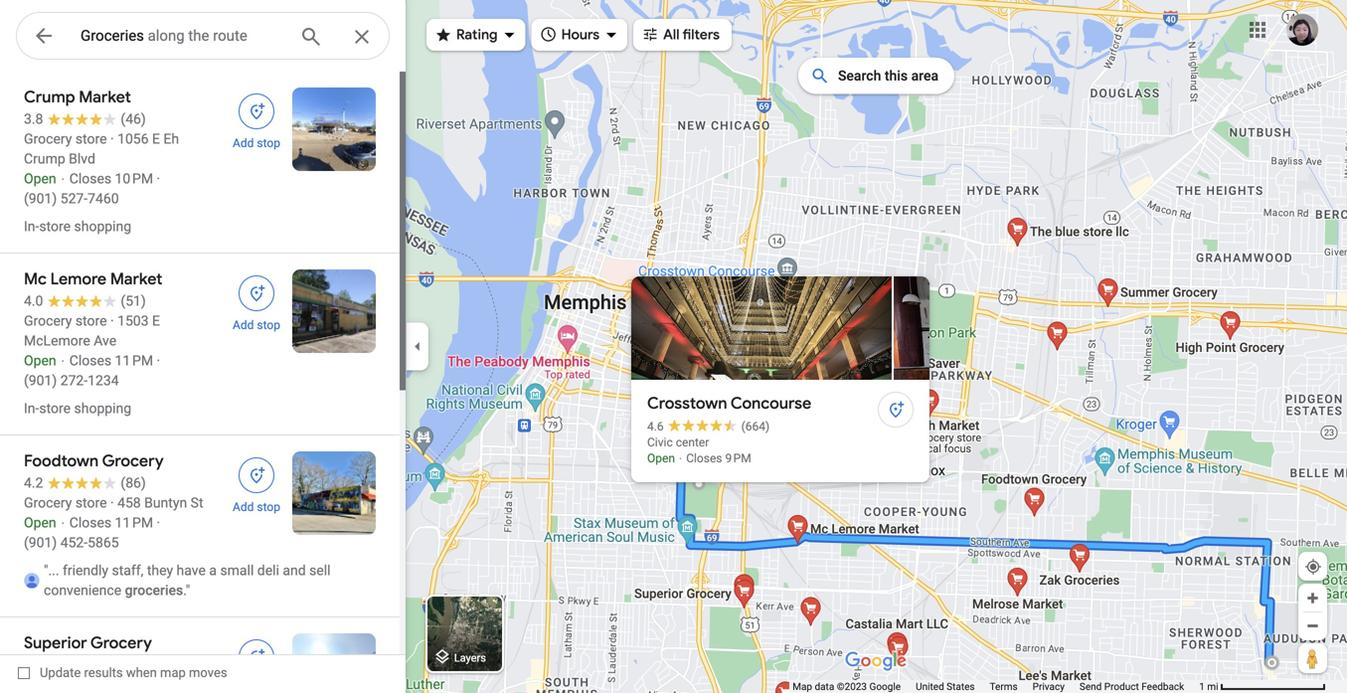Task type: locate. For each thing, give the bounding box(es) containing it.
this
[[885, 68, 908, 84]]

1 stop from the top
[[257, 136, 280, 150]]

civic center element
[[647, 436, 709, 450]]

2 vertical spatial add stop button
[[221, 452, 292, 515]]

area
[[912, 68, 939, 84]]

search this area button
[[799, 58, 955, 94]]

united states button
[[916, 680, 975, 693]]

crosstown
[[647, 393, 728, 414]]

2 add stop image from the top
[[248, 648, 266, 666]]

Groceries field
[[16, 12, 390, 61]]

add stop image
[[248, 102, 266, 120], [887, 401, 905, 419], [248, 466, 266, 484]]

open
[[647, 452, 675, 465]]

Update results when map moves checkbox
[[18, 660, 227, 685]]

add stop image for 1st add stop button
[[248, 102, 266, 120]]

send
[[1080, 681, 1102, 693]]

mi
[[1208, 681, 1219, 693]]

hours
[[561, 26, 600, 44]]

crosstown concourse element
[[647, 392, 812, 416]]

 all filters
[[642, 23, 720, 45]]

0 vertical spatial add stop
[[233, 136, 280, 150]]

0 vertical spatial stop
[[257, 136, 280, 150]]

crosstown concourse
[[647, 393, 812, 414]]

add stop for add stop icon corresponding to first add stop button from the bottom of the results for groceries feed
[[233, 500, 280, 514]]

3 add from the top
[[233, 500, 254, 514]]

send product feedback
[[1080, 681, 1185, 693]]

add for 1st add stop button
[[233, 136, 254, 150]]

0 vertical spatial add stop button
[[221, 88, 292, 151]]

google maps element
[[0, 0, 1348, 693]]

2 vertical spatial stop
[[257, 500, 280, 514]]

1 vertical spatial add stop image
[[887, 401, 905, 419]]

civic
[[647, 436, 673, 450]]

terms button
[[990, 680, 1018, 693]]

2 add stop from the top
[[233, 318, 280, 332]]

3 stop from the top
[[257, 500, 280, 514]]

add stop button
[[221, 88, 292, 151], [221, 270, 292, 333], [221, 452, 292, 515]]

zoom in image
[[1306, 591, 1321, 606]]

map
[[160, 665, 186, 680]]

stop
[[257, 136, 280, 150], [257, 318, 280, 332], [257, 500, 280, 514]]

1 vertical spatial add stop button
[[221, 270, 292, 333]]


[[435, 23, 453, 45]]

closes
[[686, 452, 723, 465]]

9 pm
[[725, 452, 752, 465]]

1 vertical spatial add stop
[[233, 318, 280, 332]]

2 vertical spatial add stop image
[[248, 466, 266, 484]]

1 vertical spatial stop
[[257, 318, 280, 332]]

 search field
[[16, 12, 390, 64]]


[[32, 21, 56, 50]]

terms
[[990, 681, 1018, 693]]

2 vertical spatial add
[[233, 500, 254, 514]]

None field
[[81, 24, 283, 48]]

2 add from the top
[[233, 318, 254, 332]]

collapse side panel image
[[407, 336, 429, 358]]

1
[[1200, 681, 1205, 693]]

0 vertical spatial add stop image
[[248, 284, 266, 302]]

1 vertical spatial add
[[233, 318, 254, 332]]

concourse
[[731, 393, 812, 414]]

1 vertical spatial add stop image
[[248, 648, 266, 666]]

update
[[40, 665, 81, 680]]

add
[[233, 136, 254, 150], [233, 318, 254, 332], [233, 500, 254, 514]]

rating
[[456, 26, 498, 44]]

add stop
[[233, 136, 280, 150], [233, 318, 280, 332], [233, 500, 280, 514]]

search this area
[[838, 68, 939, 84]]

footer containing map data ©2023 google
[[793, 680, 1200, 693]]

1 add from the top
[[233, 136, 254, 150]]

0 vertical spatial add stop image
[[248, 102, 266, 120]]

show your location image
[[1305, 558, 1323, 576]]

none field inside "groceries" field
[[81, 24, 283, 48]]

footer
[[793, 680, 1200, 693]]

1 add stop image from the top
[[248, 284, 266, 302]]

footer inside google maps element
[[793, 680, 1200, 693]]

add for first add stop button from the bottom of the results for groceries feed
[[233, 500, 254, 514]]

1 add stop from the top
[[233, 136, 280, 150]]

3 add stop button from the top
[[221, 452, 292, 515]]

2 stop from the top
[[257, 318, 280, 332]]

moves
[[189, 665, 227, 680]]


[[540, 23, 558, 45]]

0 vertical spatial add
[[233, 136, 254, 150]]

privacy
[[1033, 681, 1065, 693]]

states
[[947, 681, 975, 693]]

2 vertical spatial add stop
[[233, 500, 280, 514]]

add stop for add stop icon related to 1st add stop button
[[233, 136, 280, 150]]

add stop image
[[248, 284, 266, 302], [248, 648, 266, 666]]

product
[[1105, 681, 1139, 693]]

3 add stop from the top
[[233, 500, 280, 514]]

©2023
[[837, 681, 867, 693]]



Task type: describe. For each thing, give the bounding box(es) containing it.
add stop image for first add stop button from the bottom of the results for groceries feed
[[248, 466, 266, 484]]

stop for add stop icon related to 1st add stop button
[[257, 136, 280, 150]]

when
[[126, 665, 157, 680]]

 rating
[[435, 23, 498, 45]]

add for 2nd add stop button from the top of the results for groceries feed
[[233, 318, 254, 332]]

⋅
[[678, 452, 683, 465]]

add stop image inside button
[[248, 284, 266, 302]]


[[642, 23, 660, 45]]

 hours
[[540, 23, 600, 45]]

google
[[870, 681, 901, 693]]

data
[[815, 681, 835, 693]]

show street view coverage image
[[1299, 643, 1328, 673]]

photo image
[[632, 276, 892, 380]]

stop for add stop icon corresponding to first add stop button from the bottom of the results for groceries feed
[[257, 500, 280, 514]]

crosstown concourse tooltip
[[632, 276, 1348, 482]]

layers
[[454, 652, 486, 664]]

map data ©2023 google
[[793, 681, 901, 693]]

send product feedback button
[[1080, 680, 1185, 693]]

google account: michele murakami  
(michele.murakami@adept.ai) image
[[1287, 14, 1319, 46]]

 button
[[16, 12, 72, 64]]

update results when map moves
[[40, 665, 227, 680]]

map
[[793, 681, 813, 693]]

center
[[676, 436, 709, 450]]

4.6
[[647, 420, 664, 434]]

feedback
[[1142, 681, 1185, 693]]

2 add stop button from the top
[[221, 270, 292, 333]]

video image
[[894, 276, 1155, 380]]

1 mi button
[[1200, 681, 1327, 693]]

all
[[664, 26, 680, 44]]

privacy button
[[1033, 680, 1065, 693]]

(664)
[[742, 420, 770, 434]]

zoom out image
[[1306, 619, 1321, 634]]

results
[[84, 665, 123, 680]]

1 add stop button from the top
[[221, 88, 292, 151]]

results for groceries feed
[[0, 72, 406, 693]]

1 mi
[[1200, 681, 1219, 693]]

united
[[916, 681, 945, 693]]

search
[[838, 68, 882, 84]]

stop for add stop image in button
[[257, 318, 280, 332]]

add stop image inside crosstown concourse tooltip
[[887, 401, 905, 419]]

filters
[[683, 26, 720, 44]]

add stop for add stop image in button
[[233, 318, 280, 332]]

4.6 stars 664 reviews image
[[647, 419, 770, 435]]

civic center open ⋅ closes 9 pm
[[647, 436, 752, 465]]

united states
[[916, 681, 975, 693]]



Task type: vqa. For each thing, say whether or not it's contained in the screenshot.
 Rating
yes



